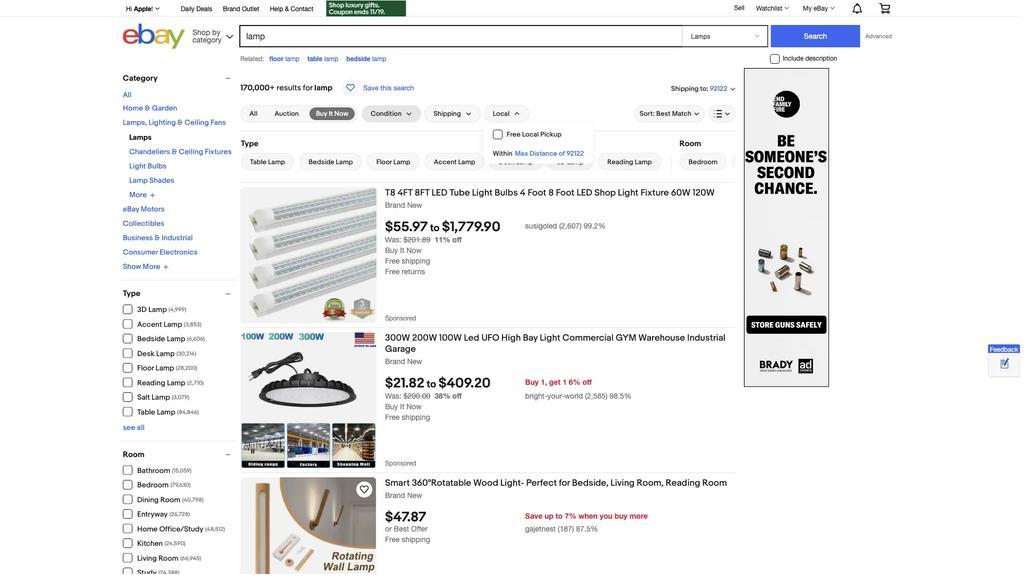 Task type: locate. For each thing, give the bounding box(es) containing it.
1 vertical spatial bulbs
[[495, 187, 518, 198]]

3d up accent lamp (3,853)
[[137, 306, 147, 315]]

lamp up the bedside lamp (6,606)
[[164, 320, 182, 329]]

main content
[[240, 68, 789, 574]]

0 horizontal spatial floor
[[137, 364, 154, 373]]

1 vertical spatial now
[[406, 246, 422, 255]]

it down the $200.00
[[400, 402, 404, 411]]

local left pickup
[[522, 130, 539, 139]]

floor lamp
[[376, 158, 410, 166]]

sort:
[[640, 110, 655, 118]]

industrial inside 'ebay motors collectibles business & industrial consumer electronics'
[[162, 234, 193, 243]]

1 vertical spatial desk
[[137, 349, 155, 359]]

all
[[123, 91, 132, 100], [249, 110, 258, 118]]

to for shipping to
[[700, 84, 707, 93]]

1 new from the top
[[407, 201, 422, 209]]

3d for 3d lamp (4,999)
[[137, 306, 147, 315]]

& right chandeliers in the top of the page
[[172, 148, 177, 157]]

to for $21.82
[[427, 379, 436, 391]]

shipping left :
[[671, 84, 699, 93]]

watch smart 360°rotatable wood light- perfect for bedside, living room, reading room image
[[358, 484, 371, 496]]

led
[[432, 187, 448, 198], [577, 187, 593, 198]]

lamp right bedside
[[372, 55, 386, 62]]

1 horizontal spatial floor
[[376, 158, 392, 166]]

all link down "170,000"
[[243, 107, 264, 120]]

best inside save up to 7% when you buy more or best offer
[[394, 525, 409, 534]]

+
[[270, 83, 275, 93]]

& right lighting
[[177, 118, 183, 127]]

shipping inside the gajetnest (187) 87.5% free shipping
[[402, 535, 430, 544]]

bulbs inside t8 4ft 8ft led tube light bulbs 4 foot 8 foot led shop light fixture 60w 120w brand new
[[495, 187, 518, 198]]

0 horizontal spatial bedside
[[137, 335, 165, 344]]

1 vertical spatial type
[[123, 289, 140, 299]]

now down the $201.89
[[406, 246, 422, 255]]

floor for floor lamp
[[376, 158, 392, 166]]

1 vertical spatial floor
[[137, 364, 154, 373]]

reading for reading lamp
[[607, 158, 633, 166]]

lamp for table lamp (84,846)
[[157, 408, 175, 417]]

shipping down offer
[[402, 535, 430, 544]]

gajetnest (187) 87.5% free shipping
[[385, 525, 598, 544]]

lamp right floor
[[285, 55, 299, 62]]

1 horizontal spatial save
[[525, 512, 543, 521]]

1 vertical spatial bedside
[[137, 335, 165, 344]]

type down show on the top left of page
[[123, 289, 140, 299]]

lamp up more "button"
[[129, 176, 148, 185]]

desk inside main content
[[499, 158, 515, 166]]

light right tube
[[472, 187, 493, 198]]

free down or
[[385, 535, 400, 544]]

home up kitchen
[[137, 525, 158, 534]]

0 horizontal spatial save
[[363, 84, 379, 92]]

(26,728)
[[169, 511, 190, 518]]

0 horizontal spatial table
[[137, 408, 155, 417]]

1 horizontal spatial shipping
[[671, 84, 699, 93]]

living
[[611, 478, 635, 489], [137, 554, 157, 563]]

38%
[[435, 392, 450, 400]]

brand down t8
[[385, 201, 405, 209]]

it right auction
[[329, 110, 333, 118]]

off right 11%
[[452, 235, 462, 244]]

shop up 99.2%
[[595, 187, 616, 198]]

help & contact link
[[270, 3, 313, 15]]

now inside bright-your-world (2,585) 98.5% buy it now free shipping
[[406, 402, 422, 411]]

3 shipping from the top
[[402, 535, 430, 544]]

fixture
[[641, 187, 669, 198]]

1 vertical spatial bedroom
[[137, 481, 169, 490]]

show more button
[[123, 262, 169, 272]]

accent for accent lamp
[[434, 158, 457, 166]]

results
[[277, 83, 301, 93]]

now left condition
[[334, 110, 348, 118]]

gajetnest
[[525, 525, 556, 534]]

1 horizontal spatial table
[[250, 158, 267, 166]]

buy it now
[[316, 110, 348, 118]]

0 vertical spatial all link
[[123, 91, 132, 100]]

0 vertical spatial accent
[[434, 158, 457, 166]]

free up max
[[507, 130, 521, 139]]

0 horizontal spatial living
[[137, 554, 157, 563]]

1 vertical spatial home
[[137, 525, 158, 534]]

bedside up desk lamp (30,214)
[[137, 335, 165, 344]]

brand outlet link
[[223, 3, 259, 15]]

0 vertical spatial was:
[[385, 235, 402, 244]]

brand down "smart"
[[385, 491, 405, 500]]

now down the $200.00
[[406, 402, 422, 411]]

0 vertical spatial shop
[[193, 28, 210, 36]]

1 horizontal spatial industrial
[[687, 332, 726, 344]]

dining room (40,798)
[[137, 496, 203, 505]]

foot left 8 on the right of the page
[[528, 187, 546, 198]]

lamp up fixture
[[635, 158, 652, 166]]

0 vertical spatial table
[[250, 158, 267, 166]]

desk for desk lamp
[[499, 158, 515, 166]]

light down chandeliers in the top of the page
[[129, 162, 146, 171]]

shipping up returns
[[402, 256, 430, 265]]

bedroom up 120w
[[689, 158, 718, 166]]

0 vertical spatial best
[[656, 110, 671, 118]]

8
[[548, 187, 554, 198]]

None submit
[[771, 25, 860, 47]]

0 horizontal spatial desk
[[137, 349, 155, 359]]

1 horizontal spatial bedside
[[309, 158, 334, 166]]

lamp for accent lamp
[[458, 158, 475, 166]]

0 vertical spatial off
[[452, 235, 462, 244]]

0 horizontal spatial all
[[123, 91, 132, 100]]

save for this
[[363, 84, 379, 92]]

2 vertical spatial shipping
[[402, 535, 430, 544]]

lamp down auction
[[268, 158, 285, 166]]

bulbs
[[148, 162, 167, 171], [495, 187, 518, 198]]

& left "garden"
[[145, 104, 150, 113]]

floor for floor lamp (28,200)
[[137, 364, 154, 373]]

it inside 'susigoled (2,607) 99.2% was: $201.89 11% off buy it now free shipping free returns'
[[400, 246, 404, 255]]

0 vertical spatial new
[[407, 201, 422, 209]]

lamp left floor lamp
[[336, 158, 353, 166]]

table lamp
[[307, 55, 338, 62]]

0 horizontal spatial 92122
[[567, 150, 584, 158]]

get
[[549, 378, 561, 387]]

0 vertical spatial desk
[[499, 158, 515, 166]]

was: left the $200.00
[[385, 392, 402, 400]]

1 horizontal spatial 92122
[[710, 85, 728, 93]]

1
[[563, 378, 567, 387]]

living left room, on the bottom right
[[611, 478, 635, 489]]

0 vertical spatial shipping
[[402, 256, 430, 265]]

lamp for floor lamp (28,200)
[[156, 364, 174, 373]]

foot right 8 on the right of the page
[[556, 187, 575, 198]]

buy down the $21.82
[[385, 402, 398, 411]]

$21.82 to $409.20
[[385, 376, 491, 392]]

1 horizontal spatial reading
[[607, 158, 633, 166]]

brand left outlet
[[223, 5, 240, 12]]

1 vertical spatial for
[[559, 478, 570, 489]]

all link down category
[[123, 91, 132, 100]]

accent down 3d lamp (4,999)
[[137, 320, 162, 329]]

more up ebay motors link
[[129, 191, 147, 200]]

& up 'consumer electronics' link
[[155, 234, 160, 243]]

all inside main content
[[249, 110, 258, 118]]

to right up
[[556, 512, 563, 521]]

1 vertical spatial it
[[400, 246, 404, 255]]

ceiling left fixtures
[[179, 148, 203, 157]]

1 horizontal spatial type
[[241, 139, 259, 148]]

outlet
[[242, 5, 259, 12]]

bulbs inside lamps chandeliers & ceiling fixtures light bulbs lamp shades
[[148, 162, 167, 171]]

0 vertical spatial ceiling
[[185, 118, 209, 127]]

1 vertical spatial best
[[394, 525, 409, 534]]

condition button
[[362, 105, 421, 122]]

bedroom for bedroom
[[689, 158, 718, 166]]

bulbs for lamp
[[148, 162, 167, 171]]

best right or
[[394, 525, 409, 534]]

local
[[493, 110, 510, 118], [522, 130, 539, 139]]

bedside,
[[572, 478, 609, 489]]

bedroom inside main content
[[689, 158, 718, 166]]

new inside t8 4ft 8ft led tube light bulbs 4 foot 8 foot led shop light fixture 60w 120w brand new
[[407, 201, 422, 209]]

kitchen
[[137, 540, 163, 549]]

table for table lamp
[[250, 158, 267, 166]]

type
[[241, 139, 259, 148], [123, 289, 140, 299]]

local inside dropdown button
[[493, 110, 510, 118]]

2 vertical spatial new
[[407, 491, 422, 500]]

bulbs up shades
[[148, 162, 167, 171]]

lamp
[[285, 55, 299, 62], [324, 55, 338, 62], [372, 55, 386, 62], [314, 83, 332, 93]]

2 vertical spatial now
[[406, 402, 422, 411]]

1 was: from the top
[[385, 235, 402, 244]]

to inside shipping to : 92122
[[700, 84, 707, 93]]

collectibles
[[123, 219, 164, 228]]

advertisement region
[[744, 68, 829, 387]]

2 vertical spatial reading
[[666, 478, 700, 489]]

living down kitchen
[[137, 554, 157, 563]]

1 vertical spatial was:
[[385, 392, 402, 400]]

desk up "floor lamp (28,200)"
[[137, 349, 155, 359]]

$1,779.90
[[442, 219, 501, 236]]

0 vertical spatial more
[[129, 191, 147, 200]]

0 horizontal spatial 3d
[[137, 306, 147, 315]]

lamp for floor lamp
[[393, 158, 410, 166]]

accent lamp link
[[425, 153, 484, 170]]

(28,200)
[[176, 365, 197, 372]]

ceiling
[[185, 118, 209, 127], [179, 148, 203, 157]]

1 vertical spatial all link
[[243, 107, 264, 120]]

save this search button
[[339, 79, 417, 97]]

& right help
[[285, 5, 289, 12]]

3 new from the top
[[407, 491, 422, 500]]

lighting
[[149, 118, 176, 127]]

daily deals link
[[181, 3, 212, 15]]

light-
[[500, 478, 524, 489]]

ebay
[[814, 4, 828, 12], [123, 205, 139, 214]]

reading inside smart 360°rotatable wood light- perfect for bedside, living room, reading room brand new
[[666, 478, 700, 489]]

1 shipping from the top
[[402, 256, 430, 265]]

off right 38%
[[452, 392, 462, 400]]

light bulbs link
[[129, 162, 167, 171]]

0 horizontal spatial reading
[[137, 379, 165, 388]]

accent
[[434, 158, 457, 166], [137, 320, 162, 329]]

2 vertical spatial it
[[400, 402, 404, 411]]

lamp for bedside lamp
[[336, 158, 353, 166]]

lamp for table lamp
[[324, 55, 338, 62]]

bedside down 'buy it now' text field
[[309, 158, 334, 166]]

reading
[[607, 158, 633, 166], [137, 379, 165, 388], [666, 478, 700, 489]]

reading for reading lamp (2,710)
[[137, 379, 165, 388]]

bulbs left 4
[[495, 187, 518, 198]]

1 led from the left
[[432, 187, 448, 198]]

1 vertical spatial new
[[407, 357, 422, 366]]

new down garage
[[407, 357, 422, 366]]

1 horizontal spatial for
[[559, 478, 570, 489]]

susigoled
[[525, 221, 557, 230]]

0 vertical spatial reading
[[607, 158, 633, 166]]

led right 8 on the right of the page
[[577, 187, 593, 198]]

save inside save up to 7% when you buy more or best offer
[[525, 512, 543, 521]]

best right sort:
[[656, 110, 671, 118]]

0 vertical spatial 92122
[[710, 85, 728, 93]]

1 vertical spatial shipping
[[402, 413, 430, 422]]

0 horizontal spatial local
[[493, 110, 510, 118]]

lamp for reading lamp (2,710)
[[167, 379, 185, 388]]

reading right 3d lamp
[[607, 158, 633, 166]]

3d down of
[[557, 158, 565, 166]]

lamp up tube
[[458, 158, 475, 166]]

shipping inside dropdown button
[[434, 110, 461, 118]]

lamp down accent lamp (3,853)
[[167, 335, 185, 344]]

local button
[[484, 105, 529, 122]]

$47.87
[[385, 510, 426, 526]]

lamp for 3d lamp (4,999)
[[148, 306, 167, 315]]

1 vertical spatial 92122
[[567, 150, 584, 158]]

new down 8ft
[[407, 201, 422, 209]]

to up sort: best match dropdown button
[[700, 84, 707, 93]]

reading up the salt
[[137, 379, 165, 388]]

Buy It Now selected text field
[[316, 109, 348, 119]]

(15,059)
[[172, 468, 192, 474]]

0 vertical spatial bedroom
[[689, 158, 718, 166]]

lamp for floor lamp
[[285, 55, 299, 62]]

foot
[[528, 187, 546, 198], [556, 187, 575, 198]]

more down 'consumer electronics' link
[[143, 262, 160, 272]]

brand inside 300w 200w 100w led ufo high bay light commercial gym warehouse industrial garage brand new
[[385, 357, 405, 366]]

1 horizontal spatial best
[[656, 110, 671, 118]]

bedside for bedside lamp (6,606)
[[137, 335, 165, 344]]

your shopping cart image
[[879, 3, 891, 13]]

300w
[[385, 332, 410, 344]]

1 vertical spatial industrial
[[687, 332, 726, 344]]

2 shipping from the top
[[402, 413, 430, 422]]

$55.97
[[385, 219, 428, 236]]

$409.20
[[439, 376, 491, 392]]

0 horizontal spatial bulbs
[[148, 162, 167, 171]]

1 horizontal spatial living
[[611, 478, 635, 489]]

shop left by
[[193, 28, 210, 36]]

reading inside reading lamp link
[[607, 158, 633, 166]]

within max distance of 92122
[[493, 150, 584, 158]]

industrial inside 300w 200w 100w led ufo high bay light commercial gym warehouse industrial garage brand new
[[687, 332, 726, 344]]

table inside main content
[[250, 158, 267, 166]]

1 horizontal spatial led
[[577, 187, 593, 198]]

0 horizontal spatial accent
[[137, 320, 162, 329]]

1 vertical spatial 3d
[[137, 306, 147, 315]]

free down the $21.82
[[385, 413, 400, 422]]

0 vertical spatial floor
[[376, 158, 392, 166]]

now inside text field
[[334, 110, 348, 118]]

to up 38%
[[427, 379, 436, 391]]

3d inside main content
[[557, 158, 565, 166]]

(6,606)
[[187, 336, 205, 343]]

1 vertical spatial local
[[522, 130, 539, 139]]

1 horizontal spatial bulbs
[[495, 187, 518, 198]]

accent up tube
[[434, 158, 457, 166]]

lamp up table lamp (84,846)
[[152, 393, 170, 402]]

room inside smart 360°rotatable wood light- perfect for bedside, living room, reading room brand new
[[702, 478, 727, 489]]

buy inside bright-your-world (2,585) 98.5% buy it now free shipping
[[385, 402, 398, 411]]

buy right auction
[[316, 110, 327, 118]]

2 led from the left
[[577, 187, 593, 198]]

shipping inside shipping to : 92122
[[671, 84, 699, 93]]

to inside $55.97 to $1,779.90
[[430, 222, 440, 235]]

my ebay
[[803, 4, 828, 12]]

sort: best match
[[640, 110, 691, 118]]

$55.97 to $1,779.90
[[385, 219, 501, 236]]

it inside bright-your-world (2,585) 98.5% buy it now free shipping
[[400, 402, 404, 411]]

1 vertical spatial shipping
[[434, 110, 461, 118]]

local up free local pickup
[[493, 110, 510, 118]]

floor down desk lamp (30,214)
[[137, 364, 154, 373]]

2 new from the top
[[407, 357, 422, 366]]

brand inside account navigation
[[223, 5, 240, 12]]

lamp inside 'link'
[[336, 158, 353, 166]]

92122
[[710, 85, 728, 93], [567, 150, 584, 158]]

save inside button
[[363, 84, 379, 92]]

0 vertical spatial type
[[241, 139, 259, 148]]

0 vertical spatial save
[[363, 84, 379, 92]]

2 was: from the top
[[385, 392, 402, 400]]

1 horizontal spatial shop
[[595, 187, 616, 198]]

0 vertical spatial it
[[329, 110, 333, 118]]

1 horizontal spatial local
[[522, 130, 539, 139]]

0 vertical spatial home
[[123, 104, 143, 113]]

0 vertical spatial industrial
[[162, 234, 193, 243]]

& inside 'ebay motors collectibles business & industrial consumer electronics'
[[155, 234, 160, 243]]

1 vertical spatial ceiling
[[179, 148, 203, 157]]

ufo
[[481, 332, 499, 344]]

ebay down more "button"
[[123, 205, 139, 214]]

for right "perfect"
[[559, 478, 570, 489]]

it down the $201.89
[[400, 246, 404, 255]]

table
[[307, 55, 323, 62]]

lamps, lighting & ceiling fans
[[123, 118, 226, 127]]

bright-
[[525, 392, 548, 400]]

92122 up 3d lamp
[[567, 150, 584, 158]]

for right results
[[303, 83, 313, 93]]

shipping up accent lamp link
[[434, 110, 461, 118]]

300w 200w 100w led ufo high bay light commercial gym warehouse industrial garage heading
[[385, 332, 726, 355]]

bedside inside 'link'
[[309, 158, 334, 166]]

more
[[630, 512, 648, 521]]

ebay inside my ebay link
[[814, 4, 828, 12]]

1 vertical spatial table
[[137, 408, 155, 417]]

lamp down salt lamp (3,079)
[[157, 408, 175, 417]]

shop by category banner
[[120, 0, 898, 52]]

1 vertical spatial shop
[[595, 187, 616, 198]]

lamp up 4ft
[[393, 158, 410, 166]]

daily
[[181, 5, 195, 12]]

0 horizontal spatial ebay
[[123, 205, 139, 214]]

0 horizontal spatial bedroom
[[137, 481, 169, 490]]

floor up t8
[[376, 158, 392, 166]]

0 horizontal spatial foot
[[528, 187, 546, 198]]

or
[[385, 525, 392, 534]]

lamp for accent lamp (3,853)
[[164, 320, 182, 329]]

reading right room, on the bottom right
[[666, 478, 700, 489]]

360°rotatable
[[412, 478, 471, 489]]

fixtures
[[205, 148, 232, 157]]

living inside smart 360°rotatable wood light- perfect for bedside, living room, reading room brand new
[[611, 478, 635, 489]]

new inside smart 360°rotatable wood light- perfect for bedside, living room, reading room brand new
[[407, 491, 422, 500]]

bedside lamp (6,606)
[[137, 335, 205, 344]]

save
[[363, 84, 379, 92], [525, 512, 543, 521]]

all down "170,000"
[[249, 110, 258, 118]]

lamp right table
[[324, 55, 338, 62]]

to
[[700, 84, 707, 93], [430, 222, 440, 235], [427, 379, 436, 391], [556, 512, 563, 521]]

off right the 6%
[[583, 378, 592, 387]]

industrial right warehouse
[[687, 332, 726, 344]]

lamp down max
[[516, 158, 533, 166]]

shop inside "shop by category"
[[193, 28, 210, 36]]

1 horizontal spatial desk
[[499, 158, 515, 166]]

consumer electronics link
[[123, 248, 198, 257]]

light
[[129, 162, 146, 171], [472, 187, 493, 198], [618, 187, 639, 198], [540, 332, 560, 344]]

4ft
[[398, 187, 413, 198]]

light right bay
[[540, 332, 560, 344]]

0 vertical spatial 3d
[[557, 158, 565, 166]]

1 horizontal spatial foot
[[556, 187, 575, 198]]

desk lamp
[[499, 158, 533, 166]]

ceiling inside lamps chandeliers & ceiling fixtures light bulbs lamp shades
[[179, 148, 203, 157]]

chandeliers
[[129, 148, 170, 157]]

lamp for bedside lamp
[[372, 55, 386, 62]]

buy 1, get 1 6% off was: $200.00 38% off
[[385, 378, 592, 400]]

lamp for desk lamp
[[516, 158, 533, 166]]

buy down $55.97
[[385, 246, 398, 255]]

(187)
[[558, 525, 574, 534]]

room
[[680, 139, 701, 148], [123, 450, 144, 460], [702, 478, 727, 489], [160, 496, 180, 505], [158, 554, 179, 563]]

1 horizontal spatial 3d
[[557, 158, 565, 166]]

save left this
[[363, 84, 379, 92]]

see all button
[[123, 423, 145, 432]]

shop by category button
[[188, 24, 236, 47]]

1 vertical spatial accent
[[137, 320, 162, 329]]

lamp up (3,079)
[[167, 379, 185, 388]]

type up table lamp link
[[241, 139, 259, 148]]

1 vertical spatial all
[[249, 110, 258, 118]]

listing options selector. list view selected. image
[[714, 110, 731, 118]]

1 vertical spatial reading
[[137, 379, 165, 388]]

0 horizontal spatial shop
[[193, 28, 210, 36]]

1 horizontal spatial ebay
[[814, 4, 828, 12]]

0 vertical spatial living
[[611, 478, 635, 489]]

lamp up "t8 4ft 8ft led tube light bulbs 4 foot 8 foot led shop light fixture 60w 120w" link
[[567, 158, 584, 166]]

perfect
[[526, 478, 557, 489]]

was: left the $201.89
[[385, 235, 402, 244]]

desk for desk lamp (30,214)
[[137, 349, 155, 359]]

industrial up electronics
[[162, 234, 193, 243]]

lamp down desk lamp (30,214)
[[156, 364, 174, 373]]

lamp up "floor lamp (28,200)"
[[156, 349, 175, 359]]

0 horizontal spatial for
[[303, 83, 313, 93]]

entryway
[[137, 510, 168, 519]]

1 horizontal spatial bedroom
[[689, 158, 718, 166]]

1 vertical spatial ebay
[[123, 205, 139, 214]]

account navigation
[[120, 0, 898, 18]]

to inside $21.82 to $409.20
[[427, 379, 436, 391]]

2 foot from the left
[[556, 187, 575, 198]]

high
[[502, 332, 521, 344]]

& inside account navigation
[[285, 5, 289, 12]]

brand inside smart 360°rotatable wood light- perfect for bedside, living room, reading room brand new
[[385, 491, 405, 500]]



Task type: describe. For each thing, give the bounding box(es) containing it.
92122 inside shipping to : 92122
[[710, 85, 728, 93]]

fans
[[211, 118, 226, 127]]

0 horizontal spatial all link
[[123, 91, 132, 100]]

lamp for bedside lamp (6,606)
[[167, 335, 185, 344]]

t8 4ft 8ft led tube light bulbs 4 foot 8 foot led shop light fixture 60w 120w link
[[385, 187, 736, 200]]

ebay inside 'ebay motors collectibles business & industrial consumer electronics'
[[123, 205, 139, 214]]

reading lamp (2,710)
[[137, 379, 204, 388]]

$21.82
[[385, 376, 424, 392]]

max
[[515, 150, 528, 158]]

none submit inside shop by category banner
[[771, 25, 860, 47]]

main content containing $55.97
[[240, 68, 789, 574]]

buy
[[615, 512, 628, 521]]

pickup
[[540, 130, 562, 139]]

8ft
[[415, 187, 430, 198]]

condition
[[371, 110, 402, 118]]

contact
[[291, 5, 313, 12]]

98.5%
[[610, 392, 632, 400]]

buy inside 'susigoled (2,607) 99.2% was: $201.89 11% off buy it now free shipping free returns'
[[385, 246, 398, 255]]

advanced link
[[860, 26, 897, 47]]

bathroom (15,059)
[[137, 466, 192, 476]]

see
[[123, 423, 135, 432]]

(30,214)
[[177, 351, 196, 357]]

home for home & garden
[[123, 104, 143, 113]]

type inside main content
[[241, 139, 259, 148]]

table for table lamp (84,846)
[[137, 408, 155, 417]]

desk lamp link
[[490, 153, 542, 170]]

shipping inside 'susigoled (2,607) 99.2% was: $201.89 11% off buy it now free shipping free returns'
[[402, 256, 430, 265]]

(66,945)
[[180, 555, 201, 562]]

smart 360°rotatable wood light- perfect for bedside, living room, reading room brand new
[[385, 478, 727, 500]]

was: inside buy 1, get 1 6% off was: $200.00 38% off
[[385, 392, 402, 400]]

170,000 + results for lamp
[[240, 83, 332, 93]]

shipping for shipping
[[434, 110, 461, 118]]

dining
[[137, 496, 159, 505]]

to inside save up to 7% when you buy more or best offer
[[556, 512, 563, 521]]

light inside lamps chandeliers & ceiling fixtures light bulbs lamp shades
[[129, 162, 146, 171]]

bedroom (79,630)
[[137, 481, 191, 490]]

lamp up the buy it now
[[314, 83, 332, 93]]

led
[[464, 332, 479, 344]]

ceiling for fans
[[185, 118, 209, 127]]

free inside the gajetnest (187) 87.5% free shipping
[[385, 535, 400, 544]]

bedroom for bedroom (79,630)
[[137, 481, 169, 490]]

living room (66,945)
[[137, 554, 201, 563]]

light inside 300w 200w 100w led ufo high bay light commercial gym warehouse industrial garage brand new
[[540, 332, 560, 344]]

:
[[707, 84, 709, 93]]

1 vertical spatial off
[[583, 378, 592, 387]]

deals
[[196, 5, 212, 12]]

lamp for reading lamp
[[635, 158, 652, 166]]

get the coupon image
[[326, 1, 406, 16]]

floor lamp
[[269, 55, 299, 62]]

was: inside 'susigoled (2,607) 99.2% was: $201.89 11% off buy it now free shipping free returns'
[[385, 235, 402, 244]]

lamp for salt lamp (3,079)
[[152, 393, 170, 402]]

off inside 'susigoled (2,607) 99.2% was: $201.89 11% off buy it now free shipping free returns'
[[452, 235, 462, 244]]

show
[[123, 262, 141, 272]]

warehouse
[[639, 332, 685, 344]]

lamp for 3d lamp
[[567, 158, 584, 166]]

4
[[520, 187, 526, 198]]

bedside lamp
[[309, 158, 353, 166]]

match
[[672, 110, 691, 118]]

120w
[[693, 187, 715, 198]]

ceiling for fixtures
[[179, 148, 203, 157]]

1 foot from the left
[[528, 187, 546, 198]]

t8 4ft 8ft led tube light bulbs 4 foot 8 foot led shop light fixture 60w 120w image
[[240, 187, 377, 323]]

smart 360°rotatable wood light- perfect for bedside, living room, reading room image
[[241, 478, 376, 574]]

lamp for desk lamp (30,214)
[[156, 349, 175, 359]]

kitchen (24,590)
[[137, 540, 186, 549]]

shipping inside bright-your-world (2,585) 98.5% buy it now free shipping
[[402, 413, 430, 422]]

accent for accent lamp (3,853)
[[137, 320, 162, 329]]

include description
[[783, 55, 837, 62]]

world
[[565, 392, 583, 400]]

save for up
[[525, 512, 543, 521]]

your-
[[548, 392, 565, 400]]

electronics
[[160, 248, 198, 257]]

lamp inside lamps chandeliers & ceiling fixtures light bulbs lamp shades
[[129, 176, 148, 185]]

2 vertical spatial off
[[452, 392, 462, 400]]

3d lamp
[[557, 158, 584, 166]]

& inside lamps chandeliers & ceiling fixtures light bulbs lamp shades
[[172, 148, 177, 157]]

shipping to : 92122
[[671, 84, 728, 93]]

free down $55.97
[[385, 256, 400, 265]]

shop by category
[[193, 28, 222, 44]]

auction link
[[268, 107, 305, 120]]

new inside 300w 200w 100w led ufo high bay light commercial gym warehouse industrial garage brand new
[[407, 357, 422, 366]]

bedside for bedside lamp
[[309, 158, 334, 166]]

office/study
[[159, 525, 203, 534]]

wood
[[473, 478, 498, 489]]

3d for 3d lamp
[[557, 158, 565, 166]]

category button
[[123, 73, 236, 83]]

all for the rightmost all link
[[249, 110, 258, 118]]

0 vertical spatial for
[[303, 83, 313, 93]]

sell link
[[729, 4, 749, 11]]

garage
[[385, 344, 416, 355]]

home for home office/study (48,512)
[[137, 525, 158, 534]]

sort: best match button
[[635, 105, 705, 122]]

t8 4ft 8ft led tube light bulbs 4 foot 8 foot led shop light fixture 60w 120w heading
[[385, 187, 715, 198]]

for inside smart 360°rotatable wood light- perfect for bedside, living room, reading room brand new
[[559, 478, 570, 489]]

search
[[394, 84, 414, 92]]

smart
[[385, 478, 410, 489]]

commercial
[[563, 332, 614, 344]]

sell
[[734, 4, 745, 11]]

returns
[[402, 267, 425, 276]]

buy inside buy 1, get 1 6% off was: $200.00 38% off
[[525, 378, 539, 387]]

free inside bright-your-world (2,585) 98.5% buy it now free shipping
[[385, 413, 400, 422]]

gym
[[616, 332, 637, 344]]

susigoled (2,607) 99.2% was: $201.89 11% off buy it now free shipping free returns
[[385, 221, 606, 276]]

category
[[123, 73, 158, 83]]

t8
[[385, 187, 396, 198]]

all
[[137, 423, 145, 432]]

bulbs for 4
[[495, 187, 518, 198]]

floor
[[269, 55, 284, 62]]

best inside sort: best match dropdown button
[[656, 110, 671, 118]]

free local pickup
[[507, 130, 562, 139]]

hi
[[126, 5, 132, 12]]

(2,607)
[[559, 221, 582, 230]]

table lamp link
[[241, 153, 294, 170]]

1 vertical spatial more
[[143, 262, 160, 272]]

lamp for table lamp
[[268, 158, 285, 166]]

smart 360°rotatable wood light- perfect for bedside, living room, reading room heading
[[385, 478, 727, 489]]

bedside
[[346, 55, 370, 62]]

Search for anything text field
[[241, 26, 680, 46]]

business
[[123, 234, 153, 243]]

consumer
[[123, 248, 158, 257]]

brand outlet
[[223, 5, 259, 12]]

watchlist link
[[751, 2, 794, 14]]

(24,590)
[[165, 541, 186, 548]]

desk lamp (30,214)
[[137, 349, 196, 359]]

(79,630)
[[170, 482, 191, 489]]

garden
[[152, 104, 177, 113]]

all for the left all link
[[123, 91, 132, 100]]

include
[[783, 55, 804, 62]]

buy inside text field
[[316, 110, 327, 118]]

(84,846)
[[177, 409, 199, 416]]

0 horizontal spatial type
[[123, 289, 140, 299]]

type button
[[123, 289, 236, 299]]

shipping for shipping to : 92122
[[671, 84, 699, 93]]

300w 200w 100w led ufo high bay light commercial gym warehouse industrial garage image
[[240, 332, 377, 469]]

brand inside t8 4ft 8ft led tube light bulbs 4 foot 8 foot led shop light fixture 60w 120w brand new
[[385, 201, 405, 209]]

accent lamp (3,853)
[[137, 320, 201, 329]]

category
[[193, 35, 222, 44]]

now inside 'susigoled (2,607) 99.2% was: $201.89 11% off buy it now free shipping free returns'
[[406, 246, 422, 255]]

$200.00
[[404, 392, 431, 400]]

apple
[[134, 5, 151, 12]]

free left returns
[[385, 267, 400, 276]]

light left fixture
[[618, 187, 639, 198]]

1 horizontal spatial all link
[[243, 107, 264, 120]]

it inside text field
[[329, 110, 333, 118]]

100w
[[439, 332, 462, 344]]

to for $55.97
[[430, 222, 440, 235]]

(3,853)
[[184, 321, 201, 328]]

description
[[806, 55, 837, 62]]

shop inside t8 4ft 8ft led tube light bulbs 4 foot 8 foot led shop light fixture 60w 120w brand new
[[595, 187, 616, 198]]

lamps chandeliers & ceiling fixtures light bulbs lamp shades
[[129, 133, 232, 185]]

bathroom
[[137, 466, 170, 476]]



Task type: vqa. For each thing, say whether or not it's contained in the screenshot.


